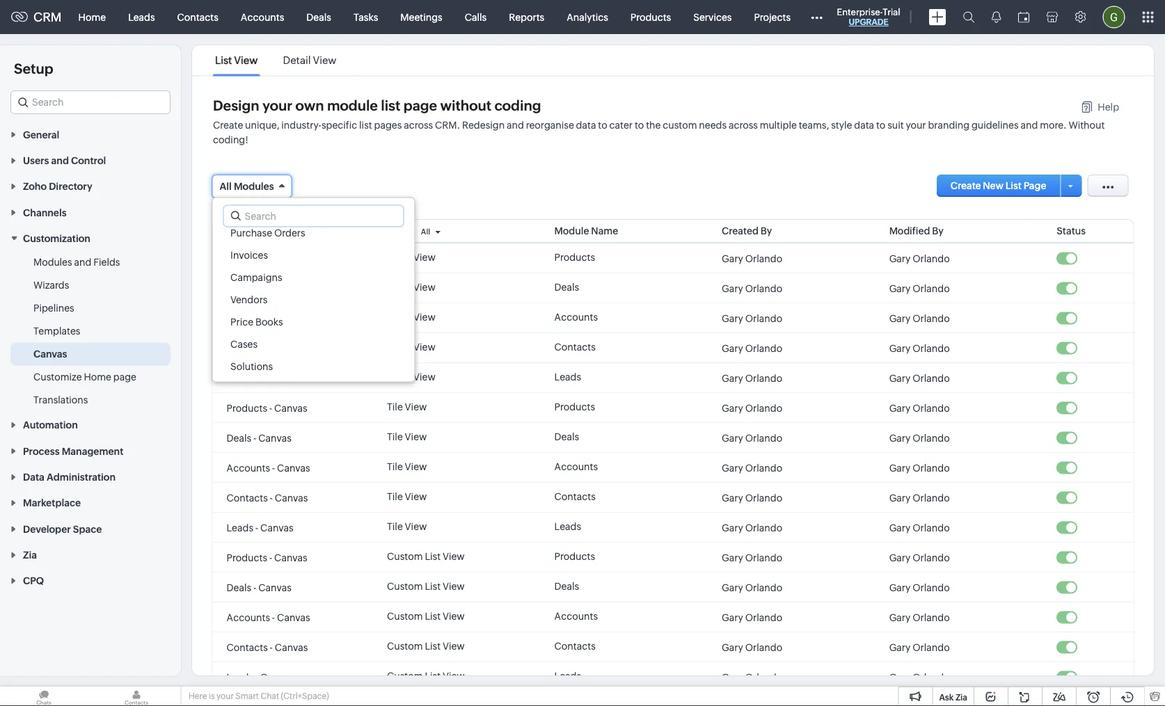 Task type: locate. For each thing, give the bounding box(es) containing it.
coding
[[495, 97, 541, 113]]

0 vertical spatial deals - canvas
[[227, 283, 292, 294]]

process management
[[23, 446, 124, 457]]

-
[[269, 253, 272, 264], [254, 283, 257, 294], [272, 313, 275, 324], [270, 343, 273, 354], [256, 373, 259, 384], [269, 403, 272, 414], [254, 433, 257, 444], [272, 462, 275, 474], [270, 492, 273, 504], [256, 522, 259, 534], [269, 552, 272, 563], [254, 582, 257, 593], [272, 612, 275, 623], [270, 642, 273, 653], [256, 672, 259, 683]]

custom for products - canvas
[[387, 551, 423, 562]]

0 horizontal spatial page
[[113, 372, 137, 383]]

0 horizontal spatial by
[[761, 225, 773, 236]]

0 horizontal spatial name
[[262, 225, 290, 236]]

custom for deals - canvas
[[387, 581, 423, 592]]

1 custom list view from the top
[[387, 551, 465, 562]]

custom for accounts - canvas
[[387, 611, 423, 622]]

4 table from the top
[[387, 342, 412, 353]]

calls link
[[454, 0, 498, 34]]

modified by
[[890, 225, 944, 236]]

3 products - canvas from the top
[[227, 552, 308, 563]]

crm.
[[435, 119, 461, 130]]

1 deals - canvas from the top
[[227, 283, 292, 294]]

name
[[262, 225, 290, 236], [592, 225, 619, 236]]

ask
[[940, 693, 954, 703]]

2 data from the left
[[855, 119, 875, 130]]

1 tile view from the top
[[387, 402, 427, 413]]

tile for products - canvas
[[387, 402, 403, 413]]

home right the crm
[[78, 11, 106, 23]]

by for created by
[[761, 225, 773, 236]]

module
[[327, 97, 378, 113]]

1 vertical spatial page
[[113, 372, 137, 383]]

1 vertical spatial products - canvas
[[227, 403, 308, 414]]

0 vertical spatial modules
[[234, 181, 274, 192]]

deals - canvas for tile view
[[227, 433, 292, 444]]

3 custom from the top
[[387, 611, 423, 622]]

3 accounts - canvas from the top
[[227, 612, 310, 623]]

and left fields
[[74, 257, 91, 268]]

2 custom list view from the top
[[387, 581, 465, 592]]

projects link
[[743, 0, 802, 34]]

users and control
[[23, 155, 106, 166]]

1 horizontal spatial name
[[592, 225, 619, 236]]

your up unique,
[[263, 97, 293, 113]]

list for page
[[381, 97, 401, 113]]

4 tile view from the top
[[387, 491, 427, 503]]

1 horizontal spatial modules
[[234, 181, 274, 192]]

list for accounts
[[425, 611, 441, 622]]

2 tile from the top
[[387, 431, 403, 443]]

create
[[213, 119, 243, 130], [951, 180, 982, 191]]

1 custom from the top
[[387, 551, 423, 562]]

tile for accounts - canvas
[[387, 461, 403, 473]]

0 vertical spatial your
[[263, 97, 293, 113]]

to left suit
[[877, 119, 886, 130]]

list left the pages
[[359, 119, 372, 130]]

4 custom list view from the top
[[387, 641, 465, 652]]

0 horizontal spatial all
[[220, 181, 232, 192]]

tile for deals - canvas
[[387, 431, 403, 443]]

2 accounts - canvas from the top
[[227, 462, 310, 474]]

home right customize
[[84, 372, 111, 383]]

1 leads - canvas from the top
[[227, 373, 294, 384]]

to
[[599, 119, 608, 130], [635, 119, 645, 130], [877, 119, 886, 130]]

1 across from the left
[[404, 119, 433, 130]]

2 products - canvas from the top
[[227, 403, 308, 414]]

process management button
[[0, 438, 181, 464]]

pipelines
[[33, 303, 74, 314]]

accounts - canvas for table view
[[227, 313, 310, 324]]

1 vertical spatial deals - canvas
[[227, 433, 292, 444]]

zia inside dropdown button
[[23, 550, 37, 561]]

list inside create unique, industry-specific list pages across crm. redesign and reorganise data to cater to the custom needs across multiple teams, style data to suit your branding guidelines and more. without coding!
[[359, 119, 372, 130]]

0 vertical spatial zia
[[23, 550, 37, 561]]

and inside customization region
[[74, 257, 91, 268]]

books
[[255, 317, 283, 328]]

list view
[[215, 54, 258, 67]]

search text field up general dropdown button
[[11, 91, 170, 114]]

module
[[555, 225, 590, 236]]

1 vertical spatial create
[[951, 180, 982, 191]]

and right users
[[51, 155, 69, 166]]

2 vertical spatial contacts - canvas
[[227, 642, 308, 653]]

2 vertical spatial accounts - canvas
[[227, 612, 310, 623]]

1 vertical spatial accounts - canvas
[[227, 462, 310, 474]]

0 horizontal spatial create
[[213, 119, 243, 130]]

create inside button
[[951, 180, 982, 191]]

and down the coding at the top
[[507, 119, 524, 130]]

page up crm.
[[404, 97, 437, 113]]

0 horizontal spatial list
[[359, 119, 372, 130]]

2 tile view from the top
[[387, 431, 427, 443]]

2 to from the left
[[635, 119, 645, 130]]

multiple
[[760, 119, 797, 130]]

3 contacts - canvas from the top
[[227, 642, 308, 653]]

2 deals - canvas from the top
[[227, 433, 292, 444]]

2 horizontal spatial your
[[907, 119, 927, 130]]

modules up wizards
[[33, 257, 72, 268]]

gary
[[722, 253, 744, 264], [890, 253, 911, 264], [722, 283, 744, 294], [890, 283, 911, 294], [722, 313, 744, 324], [890, 313, 911, 324], [722, 343, 744, 354], [890, 343, 911, 354], [722, 373, 744, 384], [890, 373, 911, 384], [722, 403, 744, 414], [890, 403, 911, 414], [722, 433, 744, 444], [890, 433, 911, 444], [722, 462, 744, 474], [890, 462, 911, 474], [722, 492, 744, 504], [890, 492, 911, 504], [722, 522, 744, 534], [890, 522, 911, 534], [722, 552, 744, 563], [890, 552, 911, 563], [722, 582, 744, 593], [890, 582, 911, 593], [722, 612, 744, 623], [890, 612, 911, 623], [722, 642, 744, 653], [890, 642, 911, 653], [722, 672, 744, 683], [890, 672, 911, 683]]

3 custom list view from the top
[[387, 611, 465, 622]]

help
[[1099, 101, 1120, 112]]

2 horizontal spatial to
[[877, 119, 886, 130]]

across right needs
[[729, 119, 758, 130]]

1 table view from the top
[[387, 252, 436, 263]]

analytics
[[567, 11, 609, 23]]

custom list view
[[387, 551, 465, 562], [387, 581, 465, 592], [387, 611, 465, 622], [387, 641, 465, 652], [387, 671, 465, 682]]

name up invoices
[[262, 225, 290, 236]]

1 horizontal spatial all
[[421, 227, 431, 236]]

1 horizontal spatial search text field
[[224, 206, 391, 227]]

customization region
[[0, 251, 181, 412]]

data left cater
[[576, 119, 597, 130]]

2 vertical spatial products - canvas
[[227, 552, 308, 563]]

5 custom from the top
[[387, 671, 423, 682]]

create menu image
[[930, 9, 947, 25]]

all down coding!
[[220, 181, 232, 192]]

0 vertical spatial contacts - canvas
[[227, 343, 308, 354]]

more.
[[1041, 119, 1067, 130]]

table view for contacts - canvas
[[387, 342, 436, 353]]

zia up cpq
[[23, 550, 37, 561]]

page
[[404, 97, 437, 113], [113, 372, 137, 383]]

tile view for accounts - canvas
[[387, 461, 427, 473]]

0 vertical spatial home
[[78, 11, 106, 23]]

2 by from the left
[[933, 225, 944, 236]]

2 table from the top
[[387, 282, 412, 293]]

1 data from the left
[[576, 119, 597, 130]]

3 tile view from the top
[[387, 461, 427, 473]]

1 vertical spatial zia
[[956, 693, 968, 703]]

gary orlando
[[722, 253, 783, 264], [890, 253, 951, 264], [722, 283, 783, 294], [890, 283, 951, 294], [722, 313, 783, 324], [890, 313, 951, 324], [722, 343, 783, 354], [890, 343, 951, 354], [722, 373, 783, 384], [890, 373, 951, 384], [722, 403, 783, 414], [890, 403, 951, 414], [722, 433, 783, 444], [890, 433, 951, 444], [722, 462, 783, 474], [890, 462, 951, 474], [722, 492, 783, 504], [890, 492, 951, 504], [722, 522, 783, 534], [890, 522, 951, 534], [722, 552, 783, 563], [890, 552, 951, 563], [722, 582, 783, 593], [890, 582, 951, 593], [722, 612, 783, 623], [890, 612, 951, 623], [722, 642, 783, 653], [890, 642, 951, 653], [722, 672, 783, 683], [890, 672, 951, 683]]

create inside create unique, industry-specific list pages across crm. redesign and reorganise data to cater to the custom needs across multiple teams, style data to suit your branding guidelines and more. without coding!
[[213, 119, 243, 130]]

accounts
[[241, 11, 284, 23], [555, 312, 598, 323], [227, 313, 270, 324], [555, 461, 598, 473], [227, 462, 270, 474], [555, 611, 598, 622], [227, 612, 270, 623]]

customize home page
[[33, 372, 137, 383]]

needs
[[700, 119, 727, 130]]

list inside "list"
[[215, 54, 232, 67]]

1 vertical spatial contacts - canvas
[[227, 492, 308, 504]]

2 vertical spatial leads - canvas
[[227, 672, 294, 683]]

leads - canvas for table view
[[227, 373, 294, 384]]

reports
[[509, 11, 545, 23]]

5 tile from the top
[[387, 521, 403, 532]]

3 leads - canvas from the top
[[227, 672, 294, 683]]

tile
[[387, 402, 403, 413], [387, 431, 403, 443], [387, 461, 403, 473], [387, 491, 403, 503], [387, 521, 403, 532]]

0 vertical spatial products - canvas
[[227, 253, 308, 264]]

list view link
[[213, 54, 260, 67]]

1 vertical spatial modules
[[33, 257, 72, 268]]

crm link
[[11, 10, 62, 24]]

4 custom from the top
[[387, 641, 423, 652]]

contacts - canvas
[[227, 343, 308, 354], [227, 492, 308, 504], [227, 642, 308, 653]]

0 horizontal spatial search text field
[[11, 91, 170, 114]]

All Modules field
[[212, 174, 292, 198]]

list for products
[[425, 551, 441, 562]]

created
[[722, 225, 759, 236]]

1 vertical spatial your
[[907, 119, 927, 130]]

translations
[[33, 395, 88, 406]]

purchase orders option
[[213, 223, 415, 245]]

trial
[[883, 7, 901, 17]]

1 horizontal spatial create
[[951, 180, 982, 191]]

2 table view from the top
[[387, 282, 436, 293]]

customize home page link
[[33, 370, 137, 384]]

to left the
[[635, 119, 645, 130]]

leads - canvas
[[227, 373, 294, 384], [227, 522, 294, 534], [227, 672, 294, 683]]

pages
[[374, 119, 402, 130]]

all right type
[[421, 227, 431, 236]]

1 tile from the top
[[387, 402, 403, 413]]

1 contacts - canvas from the top
[[227, 343, 308, 354]]

and
[[507, 119, 524, 130], [1021, 119, 1039, 130], [51, 155, 69, 166], [74, 257, 91, 268]]

None field
[[10, 91, 171, 114]]

1 table from the top
[[387, 252, 412, 263]]

create for create new list page
[[951, 180, 982, 191]]

cpq
[[23, 576, 44, 587]]

5 table from the top
[[387, 372, 412, 383]]

3 table view from the top
[[387, 312, 436, 323]]

name for canvas name
[[262, 225, 290, 236]]

signals element
[[984, 0, 1010, 34]]

0 horizontal spatial to
[[599, 119, 608, 130]]

5 table view from the top
[[387, 372, 436, 383]]

reports link
[[498, 0, 556, 34]]

calendar image
[[1019, 11, 1031, 23]]

1 products - canvas from the top
[[227, 253, 308, 264]]

solutions option
[[213, 356, 415, 379]]

enterprise-
[[838, 7, 883, 17]]

1 horizontal spatial data
[[855, 119, 875, 130]]

ask zia
[[940, 693, 968, 703]]

1 to from the left
[[599, 119, 608, 130]]

calls
[[465, 11, 487, 23]]

tasks link
[[343, 0, 390, 34]]

list
[[203, 45, 349, 76]]

table for deals - canvas
[[387, 282, 412, 293]]

profile image
[[1104, 6, 1126, 28]]

by for modified by
[[933, 225, 944, 236]]

modules inside customization region
[[33, 257, 72, 268]]

customization
[[23, 233, 91, 244]]

developer space
[[23, 524, 102, 535]]

search image
[[964, 11, 976, 23]]

1 horizontal spatial page
[[404, 97, 437, 113]]

4 tile from the top
[[387, 491, 403, 503]]

your right suit
[[907, 119, 927, 130]]

0 vertical spatial accounts - canvas
[[227, 313, 310, 324]]

create up coding!
[[213, 119, 243, 130]]

name right module
[[592, 225, 619, 236]]

1 vertical spatial home
[[84, 372, 111, 383]]

products - canvas for table view
[[227, 253, 308, 264]]

by right created
[[761, 225, 773, 236]]

0 horizontal spatial modules
[[33, 257, 72, 268]]

create left the new
[[951, 180, 982, 191]]

1 vertical spatial list
[[359, 119, 372, 130]]

design your own module list page without coding
[[213, 97, 541, 113]]

list box
[[213, 223, 415, 382]]

process
[[23, 446, 60, 457]]

all for all modules
[[220, 181, 232, 192]]

table view for deals - canvas
[[387, 282, 436, 293]]

data right style
[[855, 119, 875, 130]]

1 by from the left
[[761, 225, 773, 236]]

tile view for leads - canvas
[[387, 521, 427, 532]]

unique,
[[245, 119, 280, 130]]

channels
[[23, 207, 67, 218]]

your inside create unique, industry-specific list pages across crm. redesign and reorganise data to cater to the custom needs across multiple teams, style data to suit your branding guidelines and more. without coding!
[[907, 119, 927, 130]]

0 vertical spatial all
[[220, 181, 232, 192]]

across
[[404, 119, 433, 130], [729, 119, 758, 130]]

1 horizontal spatial zia
[[956, 693, 968, 703]]

0 horizontal spatial data
[[576, 119, 597, 130]]

coding!
[[213, 134, 249, 145]]

home inside customize home page link
[[84, 372, 111, 383]]

3 deals - canvas from the top
[[227, 582, 292, 593]]

3 table from the top
[[387, 312, 412, 323]]

campaigns option
[[213, 267, 415, 289]]

and left more.
[[1021, 119, 1039, 130]]

2 contacts - canvas from the top
[[227, 492, 308, 504]]

2 name from the left
[[592, 225, 619, 236]]

1 name from the left
[[262, 225, 290, 236]]

to left cater
[[599, 119, 608, 130]]

tile view for deals - canvas
[[387, 431, 427, 443]]

purchase
[[230, 228, 272, 239]]

1 horizontal spatial to
[[635, 119, 645, 130]]

accounts - canvas
[[227, 313, 310, 324], [227, 462, 310, 474], [227, 612, 310, 623]]

1 horizontal spatial across
[[729, 119, 758, 130]]

modules and fields
[[33, 257, 120, 268]]

your
[[263, 97, 293, 113], [907, 119, 927, 130], [217, 692, 234, 702]]

1 vertical spatial leads - canvas
[[227, 522, 294, 534]]

products
[[631, 11, 672, 23], [555, 252, 596, 263], [227, 253, 267, 264], [555, 402, 596, 413], [227, 403, 267, 414], [555, 551, 596, 562], [227, 552, 267, 563]]

5 tile view from the top
[[387, 521, 427, 532]]

4 table view from the top
[[387, 342, 436, 353]]

users and control button
[[0, 147, 181, 173]]

search text field up orders
[[224, 206, 391, 227]]

0 vertical spatial leads - canvas
[[227, 373, 294, 384]]

channels button
[[0, 199, 181, 225]]

2 vertical spatial deals - canvas
[[227, 582, 292, 593]]

2 vertical spatial your
[[217, 692, 234, 702]]

0 vertical spatial search text field
[[11, 91, 170, 114]]

1 horizontal spatial by
[[933, 225, 944, 236]]

tile for leads - canvas
[[387, 521, 403, 532]]

all inside all modules 'field'
[[220, 181, 232, 192]]

by
[[761, 225, 773, 236], [933, 225, 944, 236]]

control
[[71, 155, 106, 166]]

1 accounts - canvas from the top
[[227, 313, 310, 324]]

contacts
[[177, 11, 219, 23], [555, 342, 596, 353], [227, 343, 268, 354], [555, 491, 596, 503], [227, 492, 268, 504], [555, 641, 596, 652], [227, 642, 268, 653]]

suit
[[888, 119, 905, 130]]

home inside home link
[[78, 11, 106, 23]]

across left crm.
[[404, 119, 433, 130]]

table view for products - canvas
[[387, 252, 436, 263]]

deals
[[307, 11, 331, 23], [555, 282, 580, 293], [227, 283, 252, 294], [555, 431, 580, 443], [227, 433, 252, 444], [555, 581, 580, 592], [227, 582, 252, 593]]

Other Modules field
[[802, 6, 832, 28]]

the
[[646, 119, 661, 130]]

table for products - canvas
[[387, 252, 412, 263]]

1 horizontal spatial list
[[381, 97, 401, 113]]

list up the pages
[[381, 97, 401, 113]]

0 horizontal spatial zia
[[23, 550, 37, 561]]

modules up canvas name
[[234, 181, 274, 192]]

invoices option
[[213, 245, 415, 267]]

list box containing purchase orders
[[213, 223, 415, 382]]

view
[[234, 54, 258, 67], [313, 54, 337, 67], [414, 252, 436, 263], [414, 282, 436, 293], [414, 312, 436, 323], [414, 342, 436, 353], [414, 372, 436, 383], [405, 402, 427, 413], [405, 431, 427, 443], [405, 461, 427, 473], [405, 491, 427, 503], [405, 521, 427, 532], [443, 551, 465, 562], [443, 581, 465, 592], [443, 611, 465, 622], [443, 641, 465, 652], [443, 671, 465, 682]]

Search text field
[[11, 91, 170, 114], [224, 206, 391, 227]]

2 custom from the top
[[387, 581, 423, 592]]

by right modified
[[933, 225, 944, 236]]

list for contacts
[[425, 641, 441, 652]]

canvas
[[227, 225, 261, 236], [274, 253, 308, 264], [259, 283, 292, 294], [277, 313, 310, 324], [275, 343, 308, 354], [33, 349, 67, 360], [261, 373, 294, 384], [274, 403, 308, 414], [259, 433, 292, 444], [277, 462, 310, 474], [275, 492, 308, 504], [261, 522, 294, 534], [274, 552, 308, 563], [259, 582, 292, 593], [277, 612, 310, 623], [275, 642, 308, 653], [261, 672, 294, 683]]

table
[[387, 252, 412, 263], [387, 282, 412, 293], [387, 312, 412, 323], [387, 342, 412, 353], [387, 372, 412, 383]]

0 vertical spatial create
[[213, 119, 243, 130]]

new
[[984, 180, 1004, 191]]

0 horizontal spatial across
[[404, 119, 433, 130]]

zia right the ask
[[956, 693, 968, 703]]

0 vertical spatial list
[[381, 97, 401, 113]]

page inside customization region
[[113, 372, 137, 383]]

solutions
[[230, 362, 273, 373]]

1 vertical spatial all
[[421, 227, 431, 236]]

canvas inside customization region
[[33, 349, 67, 360]]

5 custom list view from the top
[[387, 671, 465, 682]]

3 tile from the top
[[387, 461, 403, 473]]

list for deals
[[425, 581, 441, 592]]

page up 'automation' dropdown button
[[113, 372, 137, 383]]

crm
[[33, 10, 62, 24]]

your right is
[[217, 692, 234, 702]]



Task type: vqa. For each thing, say whether or not it's contained in the screenshot.


Task type: describe. For each thing, give the bounding box(es) containing it.
services
[[694, 11, 732, 23]]

modules inside all modules 'field'
[[234, 181, 274, 192]]

table view for accounts - canvas
[[387, 312, 436, 323]]

search element
[[955, 0, 984, 34]]

profile element
[[1095, 0, 1134, 34]]

general
[[23, 129, 59, 140]]

analytics link
[[556, 0, 620, 34]]

purchase orders
[[230, 228, 305, 239]]

here
[[189, 692, 207, 702]]

canvas link
[[33, 347, 67, 361]]

module name
[[555, 225, 619, 236]]

services link
[[683, 0, 743, 34]]

zoho directory button
[[0, 173, 181, 199]]

chat
[[261, 692, 279, 702]]

upgrade
[[849, 17, 889, 27]]

management
[[62, 446, 124, 457]]

data administration button
[[0, 464, 181, 490]]

accounts - canvas for tile view
[[227, 462, 310, 474]]

list for pages
[[359, 119, 372, 130]]

create unique, industry-specific list pages across crm. redesign and reorganise data to cater to the custom needs across multiple teams, style data to suit your branding guidelines and more. without coding!
[[213, 119, 1106, 145]]

accounts - canvas for custom list view
[[227, 612, 310, 623]]

deals - canvas for custom list view
[[227, 582, 292, 593]]

home link
[[67, 0, 117, 34]]

data
[[23, 472, 45, 483]]

directory
[[49, 181, 92, 192]]

zoho directory
[[23, 181, 92, 192]]

detail view link
[[281, 54, 339, 67]]

tile for contacts - canvas
[[387, 491, 403, 503]]

accounts link
[[230, 0, 296, 34]]

price books
[[230, 317, 283, 328]]

0 vertical spatial page
[[404, 97, 437, 113]]

marketplace button
[[0, 490, 181, 516]]

meetings link
[[390, 0, 454, 34]]

automation
[[23, 420, 78, 431]]

products link
[[620, 0, 683, 34]]

tile view for contacts - canvas
[[387, 491, 427, 503]]

all for all
[[421, 227, 431, 236]]

meetings
[[401, 11, 443, 23]]

setup
[[14, 61, 53, 77]]

general button
[[0, 121, 181, 147]]

created by
[[722, 225, 773, 236]]

industry-
[[282, 119, 322, 130]]

leads inside leads link
[[128, 11, 155, 23]]

contacts - canvas for tile view
[[227, 492, 308, 504]]

accounts inside 'link'
[[241, 11, 284, 23]]

orders
[[274, 228, 305, 239]]

1 horizontal spatial your
[[263, 97, 293, 113]]

detail
[[283, 54, 311, 67]]

all modules
[[220, 181, 274, 192]]

price books option
[[213, 312, 415, 334]]

vendors
[[230, 295, 267, 306]]

redesign
[[462, 119, 505, 130]]

signals image
[[992, 11, 1002, 23]]

invoices
[[230, 250, 268, 262]]

create new list page button
[[937, 174, 1061, 197]]

products - canvas for tile view
[[227, 403, 308, 414]]

contacts - canvas for table view
[[227, 343, 308, 354]]

projects
[[755, 11, 791, 23]]

modules and fields link
[[33, 255, 120, 269]]

zia button
[[0, 542, 181, 568]]

custom list view for products - canvas
[[387, 551, 465, 562]]

developer
[[23, 524, 71, 535]]

list containing list view
[[203, 45, 349, 76]]

3 to from the left
[[877, 119, 886, 130]]

own
[[296, 97, 324, 113]]

style
[[832, 119, 853, 130]]

2 across from the left
[[729, 119, 758, 130]]

wizards link
[[33, 278, 69, 292]]

leads - canvas for custom list view
[[227, 672, 294, 683]]

contacts - canvas for custom list view
[[227, 642, 308, 653]]

cpq button
[[0, 568, 181, 594]]

custom list view for contacts - canvas
[[387, 641, 465, 652]]

custom list view for accounts - canvas
[[387, 611, 465, 622]]

cater
[[610, 119, 633, 130]]

and inside dropdown button
[[51, 155, 69, 166]]

cases
[[230, 340, 257, 351]]

1 vertical spatial search text field
[[224, 206, 391, 227]]

0 horizontal spatial your
[[217, 692, 234, 702]]

customize
[[33, 372, 82, 383]]

list for leads
[[425, 671, 441, 682]]

administration
[[47, 472, 116, 483]]

price
[[230, 317, 253, 328]]

create new list page
[[951, 180, 1047, 191]]

table for accounts - canvas
[[387, 312, 412, 323]]

chats image
[[0, 687, 88, 707]]

status
[[1057, 225, 1087, 236]]

zoho
[[23, 181, 47, 192]]

wizards
[[33, 280, 69, 291]]

translations link
[[33, 393, 88, 407]]

create for create unique, industry-specific list pages across crm. redesign and reorganise data to cater to the custom needs across multiple teams, style data to suit your branding guidelines and more. without coding!
[[213, 119, 243, 130]]

list inside the create new list page button
[[1006, 180, 1022, 191]]

guidelines
[[972, 119, 1019, 130]]

deals - canvas for table view
[[227, 283, 292, 294]]

(ctrl+space)
[[281, 692, 329, 702]]

modified
[[890, 225, 931, 236]]

table for contacts - canvas
[[387, 342, 412, 353]]

without
[[441, 97, 492, 113]]

marketplace
[[23, 498, 81, 509]]

leads link
[[117, 0, 166, 34]]

contacts image
[[93, 687, 180, 707]]

users
[[23, 155, 49, 166]]

specific
[[322, 119, 357, 130]]

name for module name
[[592, 225, 619, 236]]

developer space button
[[0, 516, 181, 542]]

contacts link
[[166, 0, 230, 34]]

vendors option
[[213, 289, 415, 312]]

reorganise
[[526, 119, 574, 130]]

tile view for products - canvas
[[387, 402, 427, 413]]

design
[[213, 97, 259, 113]]

2 leads - canvas from the top
[[227, 522, 294, 534]]

custom list view for deals - canvas
[[387, 581, 465, 592]]

templates link
[[33, 324, 80, 338]]

products - canvas for custom list view
[[227, 552, 308, 563]]

cases option
[[213, 334, 415, 356]]

without
[[1069, 119, 1106, 130]]

custom for contacts - canvas
[[387, 641, 423, 652]]

create menu element
[[921, 0, 955, 34]]

tasks
[[354, 11, 378, 23]]

detail view
[[283, 54, 337, 67]]



